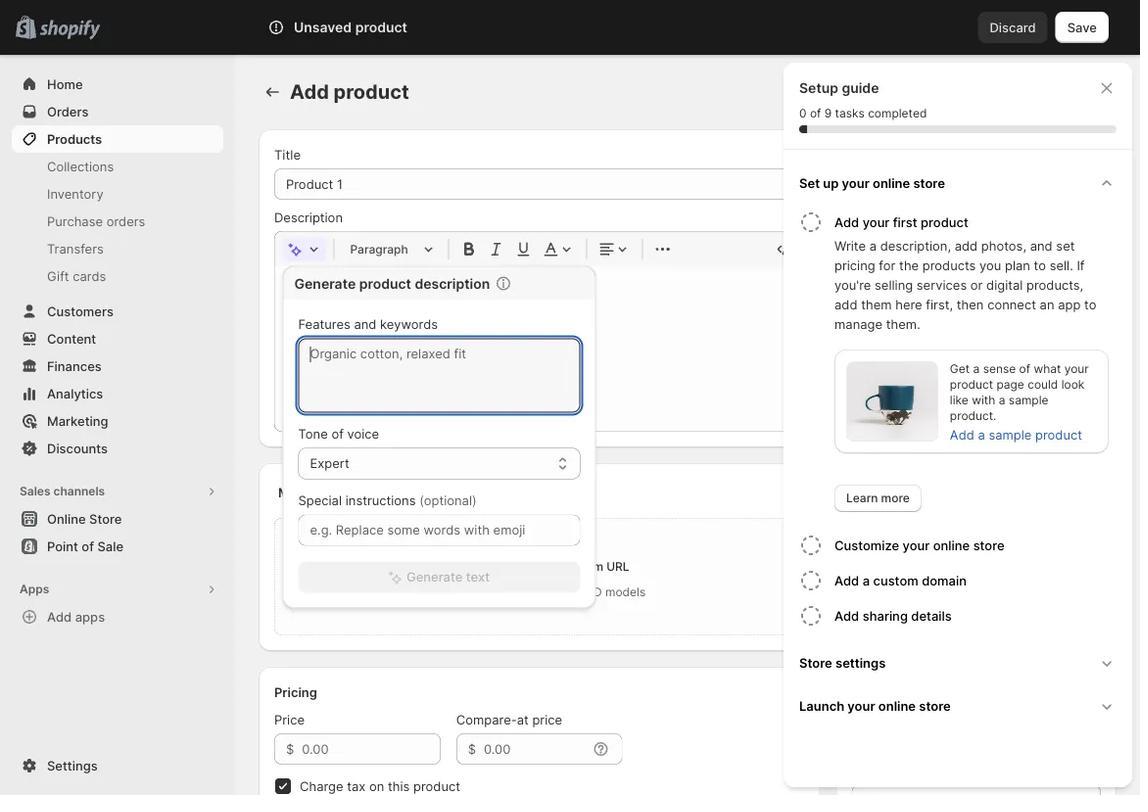 Task type: vqa. For each thing, say whether or not it's contained in the screenshot.
Add from URL
yes



Task type: locate. For each thing, give the bounding box(es) containing it.
online
[[868, 313, 906, 328], [47, 512, 86, 527]]

online down international and united states
[[934, 538, 970, 553]]

add right 'mark add sharing details as done' image
[[835, 609, 860, 624]]

0 vertical spatial or
[[971, 277, 983, 293]]

accepts
[[433, 585, 479, 600]]

1 vertical spatial and
[[354, 317, 377, 332]]

add up products
[[955, 238, 978, 253]]

1 vertical spatial online
[[47, 512, 86, 527]]

channels up them.
[[888, 282, 943, 297]]

product
[[355, 19, 408, 36], [334, 80, 409, 104], [921, 215, 969, 230], [359, 275, 411, 292], [950, 378, 994, 392], [1036, 427, 1083, 442], [414, 779, 461, 794]]

special instructions (optional)
[[298, 493, 477, 509]]

steps
[[992, 395, 1025, 411]]

0 horizontal spatial set
[[1029, 376, 1048, 391]]

to right app
[[1085, 297, 1097, 312]]

1 horizontal spatial $
[[468, 742, 476, 757]]

add left from
[[552, 560, 574, 574]]

your
[[842, 175, 870, 191], [863, 215, 890, 230], [1065, 362, 1089, 376], [903, 538, 930, 553], [848, 699, 876, 714]]

or left 3d
[[572, 585, 583, 600]]

start
[[1044, 395, 1073, 411]]

set
[[1057, 238, 1075, 253], [1029, 376, 1048, 391]]

point down them.
[[868, 352, 898, 367]]

features
[[298, 317, 351, 332]]

0 vertical spatial product
[[852, 586, 901, 602]]

online down status
[[873, 175, 911, 191]]

charge
[[300, 779, 344, 794]]

point up the finish
[[868, 376, 898, 391]]

store down us
[[919, 699, 951, 714]]

custom
[[874, 573, 919, 588]]

add apps
[[47, 610, 105, 625]]

1 vertical spatial learn
[[847, 491, 878, 506]]

expert
[[310, 456, 350, 471]]

sense
[[983, 362, 1016, 376]]

add left apps
[[47, 610, 72, 625]]

$ down price
[[286, 742, 294, 757]]

more
[[905, 439, 936, 454], [882, 491, 910, 506]]

1 horizontal spatial channels
[[888, 282, 943, 297]]

set up sell.
[[1057, 238, 1075, 253]]

1 horizontal spatial or
[[971, 277, 983, 293]]

sale
[[918, 352, 943, 367], [918, 376, 943, 391], [97, 539, 124, 554]]

set for and
[[1057, 238, 1075, 253]]

up
[[823, 175, 839, 191]]

0 vertical spatial and
[[1031, 238, 1053, 253]]

0 vertical spatial selling
[[875, 277, 913, 293]]

learn up international at bottom
[[847, 491, 878, 506]]

a left custom
[[863, 573, 870, 588]]

1 vertical spatial product
[[852, 615, 899, 630]]

the for for
[[900, 258, 919, 273]]

channels down discounts
[[53, 485, 105, 499]]

sale left get
[[918, 352, 943, 367]]

tax
[[347, 779, 366, 794]]

them
[[861, 297, 892, 312]]

the up in
[[906, 395, 926, 411]]

your for add your first product
[[863, 215, 890, 230]]

settings
[[47, 758, 98, 774]]

or up then
[[971, 277, 983, 293]]

more up international at bottom
[[882, 491, 910, 506]]

0 vertical spatial sample
[[1009, 393, 1049, 408]]

gift
[[47, 268, 69, 284]]

set for been
[[1029, 376, 1048, 391]]

learn inside the add your first product element
[[847, 491, 878, 506]]

online store down the sales channels button
[[47, 512, 122, 527]]

1 vertical spatial channels
[[53, 485, 105, 499]]

point of sale button
[[0, 533, 235, 561]]

2 vertical spatial and
[[946, 511, 969, 526]]

0 vertical spatial set
[[1057, 238, 1075, 253]]

online down them
[[868, 313, 906, 328]]

2 horizontal spatial store
[[909, 313, 941, 328]]

1 vertical spatial store
[[89, 512, 122, 527]]

more down in
[[905, 439, 936, 454]]

voice
[[347, 427, 379, 442]]

discounts
[[47, 441, 108, 456]]

international and united states
[[868, 511, 1054, 526]]

store inside button
[[800, 656, 833, 671]]

store inside button
[[89, 512, 122, 527]]

1 vertical spatial more
[[882, 491, 910, 506]]

1 vertical spatial the
[[906, 395, 926, 411]]

sales down discounts
[[20, 485, 50, 499]]

1 vertical spatial online store
[[47, 512, 122, 527]]

add from url
[[552, 560, 630, 574]]

customers
[[47, 304, 114, 319]]

learn up markets
[[868, 439, 902, 454]]

category
[[903, 615, 956, 630]]

2 vertical spatial product
[[852, 701, 899, 716]]

9
[[825, 106, 832, 121]]

save button
[[1056, 12, 1109, 43]]

the inside point of sale has not been set up. finish the remaining steps to start selling in person. learn more
[[906, 395, 926, 411]]

set left up.
[[1029, 376, 1048, 391]]

your right 'up'
[[842, 175, 870, 191]]

a inside button
[[863, 573, 870, 588]]

first
[[893, 215, 918, 230]]

1 vertical spatial point of sale
[[47, 539, 124, 554]]

add up write
[[835, 215, 860, 230]]

0 vertical spatial the
[[900, 258, 919, 273]]

1 horizontal spatial add
[[955, 238, 978, 253]]

add for add apps
[[47, 610, 72, 625]]

selling down the finish
[[868, 415, 906, 430]]

images,
[[482, 585, 525, 600]]

1 vertical spatial online
[[934, 538, 970, 553]]

a right write
[[870, 238, 877, 253]]

0 vertical spatial sales channels
[[852, 282, 943, 297]]

1 horizontal spatial set
[[1057, 238, 1075, 253]]

add from url button
[[552, 560, 630, 574]]

sales channels
[[852, 282, 943, 297], [20, 485, 105, 499]]

launch your online store button
[[792, 685, 1125, 728]]

of up the finish
[[902, 376, 914, 391]]

0 horizontal spatial add
[[835, 297, 858, 312]]

apps
[[75, 610, 105, 625]]

price
[[533, 712, 563, 728]]

point
[[868, 352, 898, 367], [868, 376, 898, 391], [47, 539, 78, 554]]

2 product from the top
[[852, 615, 899, 630]]

point of sale inside point of sale link
[[47, 539, 124, 554]]

point of sale down them.
[[868, 352, 943, 367]]

paragraph button
[[342, 238, 440, 261]]

marketing link
[[12, 408, 223, 435]]

add right the mark add a custom domain as done icon
[[835, 573, 860, 588]]

product down determines
[[852, 701, 899, 716]]

of down online store button
[[82, 539, 94, 554]]

1 vertical spatial store
[[974, 538, 1005, 553]]

0 vertical spatial sales
[[852, 282, 885, 297]]

your left the first
[[863, 215, 890, 230]]

1 vertical spatial selling
[[868, 415, 906, 430]]

0 vertical spatial online
[[873, 175, 911, 191]]

point of sale down online store button
[[47, 539, 124, 554]]

0 horizontal spatial online store
[[47, 512, 122, 527]]

sale down online store button
[[97, 539, 124, 554]]

add sharing details button
[[835, 599, 1125, 634]]

1 vertical spatial or
[[572, 585, 583, 600]]

sample down could
[[1009, 393, 1049, 408]]

1 vertical spatial to
[[1085, 297, 1097, 312]]

at
[[517, 712, 529, 728]]

0 vertical spatial store
[[909, 313, 941, 328]]

2 vertical spatial point
[[47, 539, 78, 554]]

a
[[870, 238, 877, 253], [974, 362, 980, 376], [999, 393, 1006, 408], [978, 427, 986, 442], [863, 573, 870, 588]]

settings
[[836, 656, 886, 671]]

0 horizontal spatial store
[[89, 512, 122, 527]]

2 vertical spatial store
[[800, 656, 833, 671]]

a right get
[[974, 362, 980, 376]]

your down international at bottom
[[903, 538, 930, 553]]

product up description,
[[921, 215, 969, 230]]

sales channels down discounts
[[20, 485, 105, 499]]

2 horizontal spatial and
[[1031, 238, 1053, 253]]

add inside "button"
[[835, 215, 860, 230]]

$ for price
[[286, 742, 294, 757]]

0 horizontal spatial or
[[572, 585, 583, 600]]

selling down for
[[875, 277, 913, 293]]

0 vertical spatial online store
[[868, 313, 941, 328]]

customize your online store button
[[835, 528, 1125, 563]]

online inside launch your online store button
[[879, 699, 916, 714]]

special
[[298, 493, 342, 509]]

a down 'product.'
[[978, 427, 986, 442]]

set up your online store
[[800, 175, 946, 191]]

1 vertical spatial sales
[[20, 485, 50, 499]]

discounts link
[[12, 435, 223, 463]]

0 vertical spatial point of sale
[[868, 352, 943, 367]]

learn more link inside the add your first product element
[[835, 485, 922, 512]]

and up sell.
[[1031, 238, 1053, 253]]

2 $ from the left
[[468, 742, 476, 757]]

2 vertical spatial to
[[1029, 395, 1041, 411]]

store down first,
[[909, 313, 941, 328]]

product up the sharing
[[852, 586, 901, 602]]

1 horizontal spatial and
[[946, 511, 969, 526]]

1 vertical spatial learn more link
[[835, 485, 922, 512]]

1 product from the top
[[852, 586, 901, 602]]

page
[[997, 378, 1025, 392]]

product
[[852, 586, 901, 602], [852, 615, 899, 630], [852, 701, 899, 716]]

cards
[[73, 268, 106, 284]]

store down the sales channels button
[[89, 512, 122, 527]]

online store
[[868, 313, 941, 328], [47, 512, 122, 527]]

0 horizontal spatial sales
[[20, 485, 50, 499]]

a for write a description, add photos, and set pricing for the products you plan to sell. if you're selling services or digital products, add them here first, then connect an app to manage them.
[[870, 238, 877, 253]]

sample down steps
[[989, 427, 1032, 442]]

to left sell.
[[1034, 258, 1047, 273]]

0 horizontal spatial channels
[[53, 485, 105, 499]]

product for product type
[[852, 701, 899, 716]]

0 horizontal spatial $
[[286, 742, 294, 757]]

mark add a custom domain as done image
[[800, 569, 823, 593]]

1 vertical spatial add
[[835, 297, 858, 312]]

features and keywords
[[298, 317, 438, 332]]

services
[[917, 277, 967, 293]]

sale inside point of sale has not been set up. finish the remaining steps to start selling in person. learn more
[[918, 376, 943, 391]]

your inside get a sense of what your product page could look like with a sample product. add a sample product
[[1065, 362, 1089, 376]]

0 horizontal spatial point of sale
[[47, 539, 124, 554]]

Compare-at price text field
[[484, 734, 588, 765]]

channels inside button
[[53, 485, 105, 499]]

learn more link down in
[[868, 439, 936, 454]]

store for launch your online store
[[919, 699, 951, 714]]

3 product from the top
[[852, 701, 899, 716]]

online inside customize your online store button
[[934, 538, 970, 553]]

2 vertical spatial sale
[[97, 539, 124, 554]]

your for launch your online store
[[848, 699, 876, 714]]

online down the sales channels button
[[47, 512, 86, 527]]

0 vertical spatial learn
[[868, 439, 902, 454]]

mark customize your online store as done image
[[800, 534, 823, 558]]

transfers link
[[12, 235, 223, 263]]

store up the first
[[914, 175, 946, 191]]

add down you're
[[835, 297, 858, 312]]

add apps button
[[12, 604, 223, 631]]

sales channels down for
[[852, 282, 943, 297]]

0 horizontal spatial and
[[354, 317, 377, 332]]

learn more link up customize
[[835, 485, 922, 512]]

of up page
[[1020, 362, 1031, 376]]

online down determines us
[[879, 699, 916, 714]]

the inside the write a description, add photos, and set pricing for the products you plan to sell. if you're selling services or digital products, add them here first, then connect an app to manage them.
[[900, 258, 919, 273]]

online for customize your online store
[[934, 538, 970, 553]]

Title text field
[[274, 169, 805, 200]]

and left united
[[946, 511, 969, 526]]

and right features
[[354, 317, 377, 332]]

mark add your first product as done image
[[800, 211, 823, 234]]

add down unsaved
[[290, 80, 329, 104]]

1 vertical spatial sale
[[918, 376, 943, 391]]

accepts images, videos, or 3d models
[[433, 585, 646, 600]]

2 vertical spatial store
[[919, 699, 951, 714]]

in
[[909, 415, 920, 430]]

$ down compare-
[[468, 742, 476, 757]]

plan
[[1005, 258, 1031, 273]]

from
[[578, 560, 604, 574]]

for
[[879, 258, 896, 273]]

Price text field
[[302, 734, 441, 765]]

a down page
[[999, 393, 1006, 408]]

store down united
[[974, 538, 1005, 553]]

1 horizontal spatial sales channels
[[852, 282, 943, 297]]

description
[[274, 210, 343, 225]]

sale left has
[[918, 376, 943, 391]]

title
[[274, 147, 301, 162]]

the down description,
[[900, 258, 919, 273]]

more inside learn more link
[[882, 491, 910, 506]]

0 horizontal spatial online
[[47, 512, 86, 527]]

you're
[[835, 277, 871, 293]]

0 vertical spatial sale
[[918, 352, 943, 367]]

1 $ from the left
[[286, 742, 294, 757]]

united
[[972, 511, 1012, 526]]

of inside get a sense of what your product page could look like with a sample product. add a sample product
[[1020, 362, 1031, 376]]

purchase orders link
[[12, 208, 223, 235]]

a inside the write a description, add photos, and set pricing for the products you plan to sell. if you're selling services or digital products, add them here first, then connect an app to manage them.
[[870, 238, 877, 253]]

set up your online store button
[[792, 162, 1125, 205]]

product right unsaved
[[355, 19, 408, 36]]

your down determines
[[848, 699, 876, 714]]

0 horizontal spatial sales channels
[[20, 485, 105, 499]]

search
[[318, 20, 360, 35]]

to down could
[[1029, 395, 1041, 411]]

set inside point of sale has not been set up. finish the remaining steps to start selling in person. learn more
[[1029, 376, 1048, 391]]

product up settings
[[852, 615, 899, 630]]

the
[[900, 258, 919, 273], [906, 395, 926, 411]]

online store down here
[[868, 313, 941, 328]]

store settings button
[[792, 642, 1125, 685]]

1 vertical spatial set
[[1029, 376, 1048, 391]]

0 vertical spatial online
[[868, 313, 906, 328]]

add for add a custom domain
[[835, 573, 860, 588]]

$ for compare-at price
[[468, 742, 476, 757]]

domain
[[922, 573, 967, 588]]

states
[[1016, 511, 1054, 526]]

add for add sharing details
[[835, 609, 860, 624]]

e.g. Replace some words with emoji text field
[[298, 515, 581, 546]]

1 horizontal spatial store
[[800, 656, 833, 671]]

store up launch at right bottom
[[800, 656, 833, 671]]

point up apps on the bottom
[[47, 539, 78, 554]]

add your first product button
[[835, 205, 1125, 236]]

shopify image
[[39, 20, 100, 40]]

sales down pricing
[[852, 282, 885, 297]]

1 horizontal spatial online store
[[868, 313, 941, 328]]

your inside "button"
[[863, 215, 890, 230]]

learn
[[868, 439, 902, 454], [847, 491, 878, 506]]

your up the look
[[1065, 362, 1089, 376]]

set inside the write a description, add photos, and set pricing for the products you plan to sell. if you're selling services or digital products, add them here first, then connect an app to manage them.
[[1057, 238, 1075, 253]]

2 vertical spatial online
[[879, 699, 916, 714]]

publishing
[[852, 252, 921, 269]]

1 vertical spatial point
[[868, 376, 898, 391]]

remaining
[[930, 395, 989, 411]]

0 vertical spatial more
[[905, 439, 936, 454]]

1 vertical spatial sales channels
[[20, 485, 105, 499]]

1 horizontal spatial point of sale
[[868, 352, 943, 367]]

add down 'product.'
[[950, 427, 975, 442]]



Task type: describe. For each thing, give the bounding box(es) containing it.
0
[[800, 106, 807, 121]]

of inside point of sale has not been set up. finish the remaining steps to start selling in person. learn more
[[902, 376, 914, 391]]

media
[[278, 485, 316, 500]]

products link
[[12, 125, 223, 153]]

not
[[972, 376, 992, 391]]

apps button
[[12, 576, 223, 604]]

online store button
[[0, 506, 235, 533]]

like
[[950, 393, 969, 408]]

product inside "button"
[[921, 215, 969, 230]]

been
[[995, 376, 1025, 391]]

pricing
[[274, 685, 317, 700]]

transfers
[[47, 241, 104, 256]]

online inside button
[[47, 512, 86, 527]]

product down unsaved product
[[334, 80, 409, 104]]

1 horizontal spatial online
[[868, 313, 906, 328]]

sell.
[[1050, 258, 1074, 273]]

you
[[980, 258, 1002, 273]]

product organization
[[852, 586, 981, 602]]

the for finish
[[906, 395, 926, 411]]

compare-
[[456, 712, 517, 728]]

details
[[912, 609, 952, 624]]

product for product category
[[852, 615, 899, 630]]

online store inside button
[[47, 512, 122, 527]]

add inside get a sense of what your product page could look like with a sample product. add a sample product
[[950, 427, 975, 442]]

type
[[903, 701, 930, 716]]

point inside point of sale has not been set up. finish the remaining steps to start selling in person. learn more
[[868, 376, 898, 391]]

0 vertical spatial point
[[868, 352, 898, 367]]

of down them.
[[902, 352, 914, 367]]

an
[[1040, 297, 1055, 312]]

and for international and united states
[[946, 511, 969, 526]]

online inside the set up your online store button
[[873, 175, 911, 191]]

determines us
[[852, 674, 946, 689]]

add for add your first product
[[835, 215, 860, 230]]

description,
[[881, 238, 952, 253]]

price
[[274, 712, 305, 728]]

online for launch your online store
[[879, 699, 916, 714]]

determines
[[852, 674, 921, 689]]

your for customize your online store
[[903, 538, 930, 553]]

0 vertical spatial store
[[914, 175, 946, 191]]

orders
[[47, 104, 89, 119]]

compare-at price
[[456, 712, 563, 728]]

this
[[388, 779, 410, 794]]

selling inside point of sale has not been set up. finish the remaining steps to start selling in person. learn more
[[868, 415, 906, 430]]

paragraph
[[350, 242, 408, 256]]

add your first product element
[[796, 236, 1125, 512]]

of inside point of sale link
[[82, 539, 94, 554]]

store for customize your online store
[[974, 538, 1005, 553]]

add for add product
[[290, 80, 329, 104]]

store settings
[[800, 656, 886, 671]]

finances link
[[12, 353, 223, 380]]

setup guide
[[800, 80, 879, 97]]

on
[[369, 779, 384, 794]]

collections link
[[12, 153, 223, 180]]

add a sample product button
[[939, 421, 1095, 449]]

or inside the write a description, add photos, and set pricing for the products you plan to sell. if you're selling services or digital products, add them here first, then connect an app to manage them.
[[971, 277, 983, 293]]

add sharing details
[[835, 609, 952, 624]]

and for features and keywords
[[354, 317, 377, 332]]

generate product description
[[294, 275, 490, 292]]

tone
[[298, 427, 328, 442]]

apps
[[20, 583, 49, 597]]

what
[[1034, 362, 1062, 376]]

3d
[[586, 585, 602, 600]]

1 horizontal spatial sales
[[852, 282, 885, 297]]

1 vertical spatial sample
[[989, 427, 1032, 442]]

here
[[896, 297, 923, 312]]

of right tone
[[332, 427, 344, 442]]

organization
[[904, 586, 981, 602]]

a for add a custom domain
[[863, 573, 870, 588]]

sales channels inside button
[[20, 485, 105, 499]]

of left 9
[[810, 106, 822, 121]]

add your first product
[[835, 215, 969, 230]]

up.
[[1051, 376, 1070, 391]]

guide
[[842, 80, 879, 97]]

if
[[1077, 258, 1085, 273]]

them.
[[887, 317, 921, 332]]

product down start
[[1036, 427, 1083, 442]]

photos,
[[982, 238, 1027, 253]]

sale inside button
[[97, 539, 124, 554]]

save
[[1068, 20, 1098, 35]]

to inside point of sale has not been set up. finish the remaining steps to start selling in person. learn more
[[1029, 395, 1041, 411]]

upload new
[[461, 560, 528, 574]]

product category
[[852, 615, 956, 630]]

collections
[[47, 159, 114, 174]]

point inside button
[[47, 539, 78, 554]]

marketing
[[47, 414, 108, 429]]

selling inside the write a description, add photos, and set pricing for the products you plan to sell. if you're selling services or digital products, add them here first, then connect an app to manage them.
[[875, 277, 913, 293]]

product down "paragraph" 'dropdown button'
[[359, 275, 411, 292]]

generate
[[294, 275, 356, 292]]

sales inside button
[[20, 485, 50, 499]]

add a custom domain button
[[835, 563, 1125, 599]]

markets
[[852, 480, 901, 495]]

completed
[[868, 106, 927, 121]]

product down get
[[950, 378, 994, 392]]

product right this
[[414, 779, 461, 794]]

online store link
[[12, 506, 223, 533]]

learn inside point of sale has not been set up. finish the remaining steps to start selling in person. learn more
[[868, 439, 902, 454]]

has
[[947, 376, 968, 391]]

0 vertical spatial add
[[955, 238, 978, 253]]

home
[[47, 76, 83, 92]]

instructions
[[346, 493, 416, 509]]

home link
[[12, 71, 223, 98]]

tasks
[[835, 106, 865, 121]]

Features and keywords text field
[[298, 339, 581, 413]]

person.
[[924, 415, 969, 430]]

write a description, add photos, and set pricing for the products you plan to sell. if you're selling services or digital products, add them here first, then connect an app to manage them.
[[835, 238, 1097, 332]]

products
[[923, 258, 976, 273]]

add a custom domain
[[835, 573, 967, 588]]

add for add from url
[[552, 560, 574, 574]]

(optional)
[[420, 493, 477, 509]]

setup guide dialog
[[784, 63, 1133, 788]]

mark add sharing details as done image
[[800, 605, 823, 628]]

models
[[606, 585, 646, 600]]

status
[[852, 147, 892, 162]]

gift cards link
[[12, 263, 223, 290]]

videos,
[[528, 585, 568, 600]]

0 vertical spatial learn more link
[[868, 439, 936, 454]]

launch
[[800, 699, 845, 714]]

orders link
[[12, 98, 223, 125]]

analytics
[[47, 386, 103, 401]]

upload new button
[[450, 554, 540, 581]]

sharing
[[863, 609, 908, 624]]

product for product organization
[[852, 586, 901, 602]]

pricing
[[835, 258, 876, 273]]

discard button
[[978, 12, 1048, 43]]

0 vertical spatial channels
[[888, 282, 943, 297]]

0 vertical spatial to
[[1034, 258, 1047, 273]]

and inside the write a description, add photos, and set pricing for the products you plan to sell. if you're selling services or digital products, add them here first, then connect an app to manage them.
[[1031, 238, 1053, 253]]

a for get a sense of what your product page could look like with a sample product. add a sample product
[[974, 362, 980, 376]]

customers link
[[12, 298, 223, 325]]

us
[[924, 674, 942, 689]]

more inside point of sale has not been set up. finish the remaining steps to start selling in person. learn more
[[905, 439, 936, 454]]

analytics link
[[12, 380, 223, 408]]



